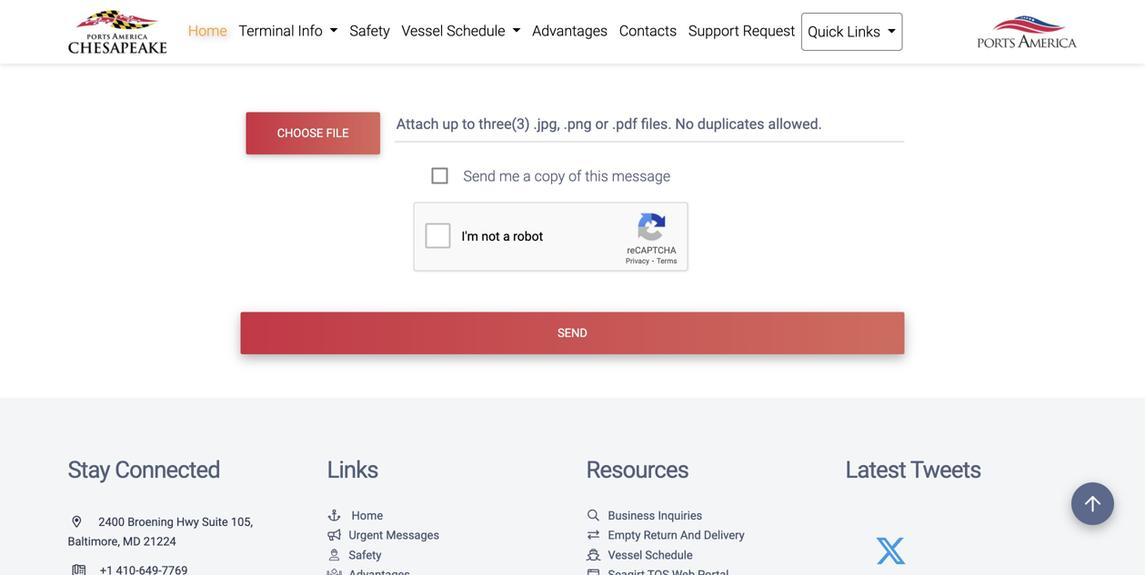 Task type: locate. For each thing, give the bounding box(es) containing it.
schedule
[[447, 22, 505, 40], [645, 549, 693, 562]]

business inquiries link
[[586, 509, 702, 523]]

home link up urgent
[[327, 509, 383, 523]]

home link for urgent messages link
[[327, 509, 383, 523]]

home link left terminal on the top of the page
[[182, 13, 233, 49]]

bullhorn image
[[327, 530, 342, 542]]

safety
[[350, 22, 390, 40], [349, 549, 381, 562]]

1 vertical spatial safety link
[[327, 549, 381, 562]]

connected
[[115, 456, 220, 484]]

hwy
[[176, 516, 199, 529]]

1 vertical spatial vessel schedule
[[608, 549, 693, 562]]

info
[[298, 22, 323, 40]]

vessel
[[402, 22, 443, 40], [608, 549, 642, 562]]

home link for terminal info link
[[182, 13, 233, 49]]

1 vertical spatial home link
[[327, 509, 383, 523]]

1 horizontal spatial vessel
[[608, 549, 642, 562]]

safety link
[[344, 13, 396, 49], [327, 549, 381, 562]]

send
[[558, 327, 587, 340]]

safety link right info
[[344, 13, 396, 49]]

urgent messages
[[349, 529, 439, 543]]

me
[[499, 168, 520, 185]]

1 horizontal spatial home link
[[327, 509, 383, 523]]

0 vertical spatial safety link
[[344, 13, 396, 49]]

home
[[188, 22, 227, 40], [352, 509, 383, 523]]

105,
[[231, 516, 253, 529]]

hand receiving image
[[327, 569, 342, 576]]

0 vertical spatial home link
[[182, 13, 233, 49]]

empty
[[608, 529, 641, 543]]

go to top image
[[1071, 483, 1114, 526]]

0 vertical spatial home
[[188, 22, 227, 40]]

vessel schedule
[[402, 22, 509, 40], [608, 549, 693, 562]]

safety down urgent
[[349, 549, 381, 562]]

0 vertical spatial safety
[[350, 22, 390, 40]]

contacts
[[619, 22, 677, 40]]

urgent
[[349, 529, 383, 543]]

urgent messages link
[[327, 529, 439, 543]]

0 vertical spatial schedule
[[447, 22, 505, 40]]

this
[[585, 168, 608, 185]]

messages
[[386, 529, 439, 543]]

0 horizontal spatial vessel
[[402, 22, 443, 40]]

map marker alt image
[[72, 517, 96, 528]]

choose
[[277, 126, 323, 140]]

Attach up to three(3) .jpg, .png or .pdf files. No duplicates allowed. text field
[[395, 107, 908, 142]]

0 horizontal spatial vessel schedule link
[[396, 13, 527, 49]]

browser image
[[586, 569, 601, 576]]

0 vertical spatial vessel schedule
[[402, 22, 509, 40]]

0 horizontal spatial vessel schedule
[[402, 22, 509, 40]]

send me a copy of this message
[[463, 168, 670, 185]]

business
[[608, 509, 655, 523]]

message
[[612, 168, 670, 185]]

0 vertical spatial vessel schedule link
[[396, 13, 527, 49]]

home left terminal on the top of the page
[[188, 22, 227, 40]]

1 vertical spatial vessel schedule link
[[586, 549, 693, 562]]

0 horizontal spatial home
[[188, 22, 227, 40]]

0 horizontal spatial home link
[[182, 13, 233, 49]]

vessel schedule link
[[396, 13, 527, 49], [586, 549, 693, 562]]

2400 broening hwy suite 105, baltimore, md 21224 link
[[68, 516, 253, 549]]

home link
[[182, 13, 233, 49], [327, 509, 383, 523]]

1 horizontal spatial home
[[352, 509, 383, 523]]

1 vertical spatial schedule
[[645, 549, 693, 562]]

safety link for urgent messages link
[[327, 549, 381, 562]]

safety right info
[[350, 22, 390, 40]]

home up urgent
[[352, 509, 383, 523]]

stay
[[68, 456, 110, 484]]

inquiries
[[658, 509, 702, 523]]

safety link down urgent
[[327, 549, 381, 562]]



Task type: vqa. For each thing, say whether or not it's contained in the screenshot.
MESSAGE
yes



Task type: describe. For each thing, give the bounding box(es) containing it.
search image
[[586, 510, 601, 522]]

of
[[569, 168, 582, 185]]

1 vertical spatial safety
[[349, 549, 381, 562]]

advantages
[[532, 22, 608, 40]]

anchor image
[[327, 510, 342, 522]]

send button
[[241, 312, 905, 355]]

stay connected
[[68, 456, 220, 484]]

advantages link
[[527, 13, 613, 49]]

copy
[[534, 168, 565, 185]]

Specify your issue text field
[[241, 0, 905, 41]]

and
[[680, 529, 701, 543]]

1 horizontal spatial vessel schedule link
[[586, 549, 693, 562]]

links
[[327, 456, 378, 484]]

21224
[[143, 535, 176, 549]]

choose file
[[277, 126, 349, 140]]

broening
[[128, 516, 174, 529]]

terminal info
[[239, 22, 326, 40]]

user hard hat image
[[327, 550, 342, 561]]

safety link for terminal info link
[[344, 13, 396, 49]]

latest tweets
[[845, 456, 981, 484]]

empty return and delivery link
[[586, 529, 745, 543]]

phone office image
[[72, 565, 100, 576]]

ship image
[[586, 550, 601, 561]]

a
[[523, 168, 531, 185]]

md
[[123, 535, 141, 549]]

latest
[[845, 456, 906, 484]]

resources
[[586, 456, 689, 484]]

1 vertical spatial vessel
[[608, 549, 642, 562]]

1 horizontal spatial schedule
[[645, 549, 693, 562]]

suite
[[202, 516, 228, 529]]

1 horizontal spatial vessel schedule
[[608, 549, 693, 562]]

delivery
[[704, 529, 745, 543]]

support request
[[689, 22, 795, 40]]

empty return and delivery
[[608, 529, 745, 543]]

2400 broening hwy suite 105, baltimore, md 21224
[[68, 516, 253, 549]]

send
[[463, 168, 496, 185]]

tweets
[[910, 456, 981, 484]]

0 vertical spatial vessel
[[402, 22, 443, 40]]

return
[[644, 529, 677, 543]]

support
[[689, 22, 739, 40]]

support request link
[[683, 13, 801, 49]]

terminal
[[239, 22, 294, 40]]

business inquiries
[[608, 509, 702, 523]]

baltimore,
[[68, 535, 120, 549]]

contacts link
[[613, 13, 683, 49]]

exchange image
[[586, 530, 601, 542]]

terminal info link
[[233, 13, 344, 49]]

2400
[[98, 516, 125, 529]]

0 horizontal spatial schedule
[[447, 22, 505, 40]]

file
[[326, 126, 349, 140]]

1 vertical spatial home
[[352, 509, 383, 523]]

request
[[743, 22, 795, 40]]



